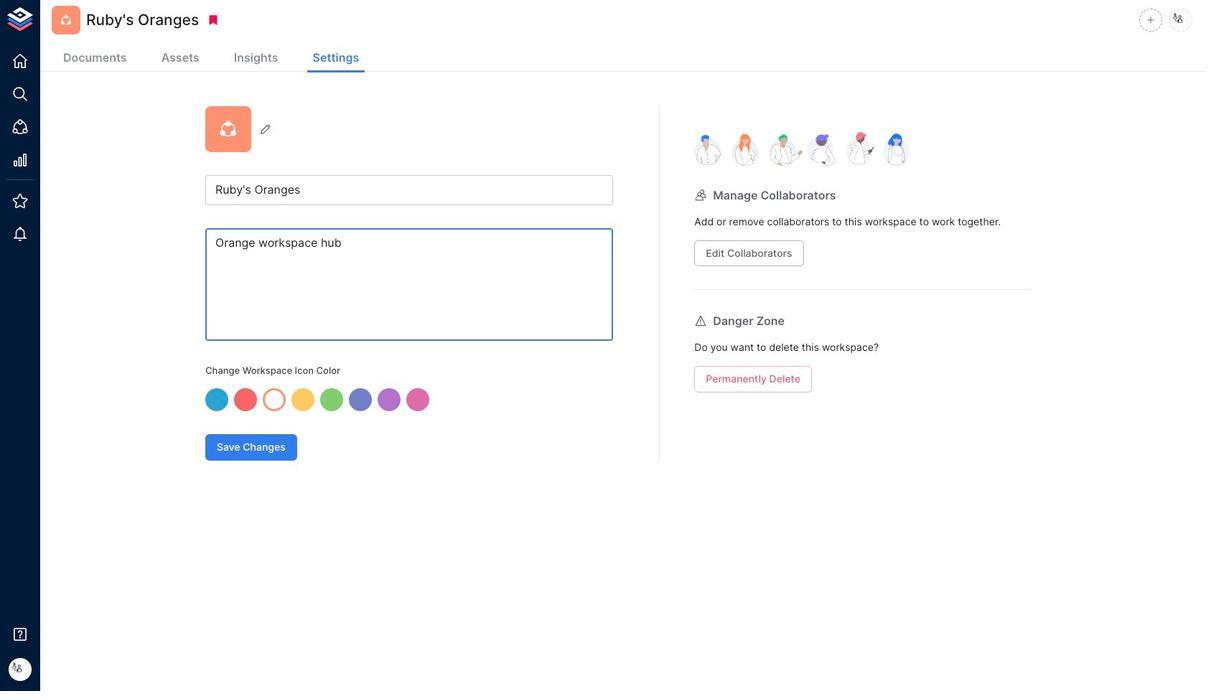 Task type: describe. For each thing, give the bounding box(es) containing it.
ruby anderson image
[[1170, 9, 1193, 32]]

Workspace Name text field
[[205, 175, 613, 205]]



Task type: vqa. For each thing, say whether or not it's contained in the screenshot.
'REMOVE BOOKMARK' image
yes



Task type: locate. For each thing, give the bounding box(es) containing it.
Workspace notes are visible to all members and guests. text field
[[205, 228, 613, 341]]

remove bookmark image
[[207, 14, 220, 27]]



